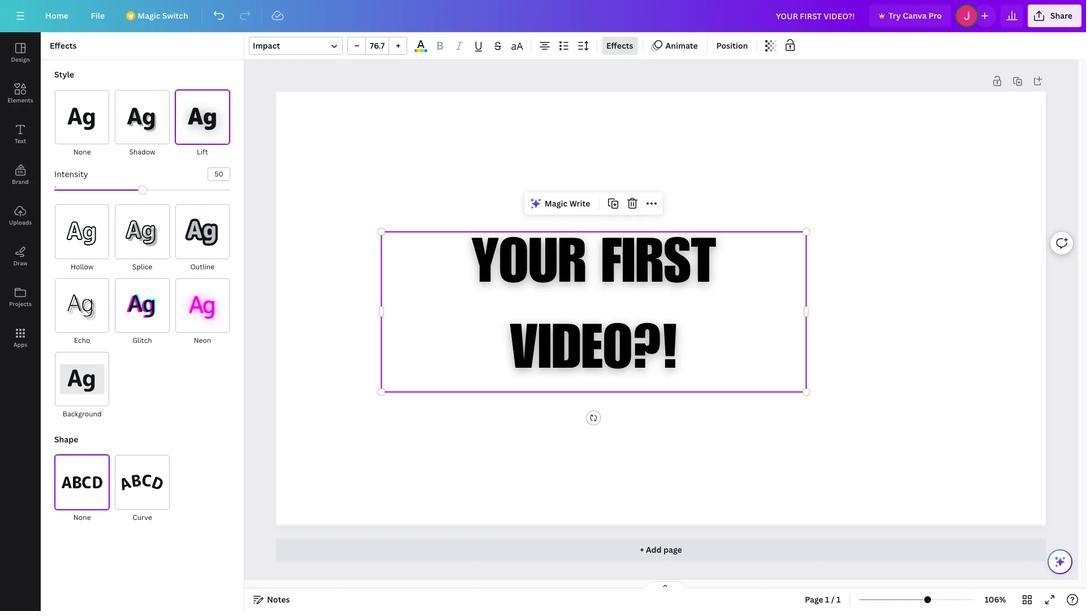 Task type: locate. For each thing, give the bounding box(es) containing it.
/
[[832, 594, 835, 605]]

splice
[[132, 262, 152, 271]]

magic left the switch
[[138, 10, 160, 21]]

style element
[[54, 69, 230, 421]]

1 none button from the top
[[54, 89, 110, 159]]

animate
[[666, 40, 698, 51]]

none
[[73, 147, 91, 157], [73, 513, 91, 522]]

1 horizontal spatial magic
[[545, 198, 568, 209]]

none button down shape
[[54, 455, 110, 524]]

your first video?!
[[472, 237, 716, 386]]

draw
[[13, 259, 28, 267]]

share button
[[1028, 5, 1082, 27]]

splice button
[[115, 204, 170, 273]]

1 effects from the left
[[50, 40, 77, 51]]

+
[[640, 544, 644, 555]]

+ add page
[[640, 544, 682, 555]]

2 effects from the left
[[607, 40, 634, 51]]

shape element
[[54, 434, 230, 524]]

0 horizontal spatial magic
[[138, 10, 160, 21]]

2 1 from the left
[[837, 594, 841, 605]]

outline button
[[175, 204, 230, 273]]

page 1 / 1
[[805, 594, 841, 605]]

shadow button
[[115, 89, 170, 159]]

echo
[[74, 336, 90, 345]]

pro
[[929, 10, 942, 21]]

add
[[646, 544, 662, 555]]

2 none button from the top
[[54, 455, 110, 524]]

magic write
[[545, 198, 591, 209]]

1 vertical spatial none button
[[54, 455, 110, 524]]

home
[[45, 10, 68, 21]]

outline
[[190, 262, 215, 271]]

text
[[15, 137, 26, 145]]

shadow
[[129, 147, 155, 157]]

0 horizontal spatial effects
[[50, 40, 77, 51]]

position
[[717, 40, 748, 51]]

effects
[[50, 40, 77, 51], [607, 40, 634, 51]]

first
[[602, 237, 716, 300]]

apps
[[13, 341, 27, 349]]

neon
[[194, 336, 211, 345]]

– – number field
[[370, 40, 385, 51]]

none for shape
[[73, 513, 91, 522]]

2 none from the top
[[73, 513, 91, 522]]

lift
[[197, 147, 208, 157]]

magic
[[138, 10, 160, 21], [545, 198, 568, 209]]

1 left /
[[826, 594, 830, 605]]

show pages image
[[638, 581, 693, 590]]

projects button
[[0, 277, 41, 318]]

animate button
[[648, 37, 703, 55]]

106%
[[985, 594, 1007, 605]]

Intensity text field
[[208, 168, 230, 181]]

glitch button
[[115, 278, 170, 347]]

none button for style
[[54, 89, 110, 159]]

magic inside button
[[138, 10, 160, 21]]

1 horizontal spatial effects
[[607, 40, 634, 51]]

design
[[11, 55, 30, 63]]

magic inside button
[[545, 198, 568, 209]]

canva
[[903, 10, 927, 21]]

0 vertical spatial magic
[[138, 10, 160, 21]]

magic left write
[[545, 198, 568, 209]]

none button
[[54, 89, 110, 159], [54, 455, 110, 524]]

glitch
[[133, 336, 152, 345]]

effects left "animate" popup button in the top right of the page
[[607, 40, 634, 51]]

notes button
[[249, 591, 295, 609]]

magic write button
[[527, 195, 595, 213]]

draw button
[[0, 236, 41, 277]]

0 horizontal spatial 1
[[826, 594, 830, 605]]

1 right /
[[837, 594, 841, 605]]

elements button
[[0, 73, 41, 114]]

group
[[348, 37, 408, 55]]

canva assistant image
[[1054, 555, 1067, 569]]

side panel tab list
[[0, 32, 41, 358]]

0 vertical spatial none
[[73, 147, 91, 157]]

projects
[[9, 300, 32, 308]]

none inside "shape" element
[[73, 513, 91, 522]]

1
[[826, 594, 830, 605], [837, 594, 841, 605]]

magic for magic write
[[545, 198, 568, 209]]

hollow
[[71, 262, 94, 271]]

1 horizontal spatial 1
[[837, 594, 841, 605]]

0 vertical spatial none button
[[54, 89, 110, 159]]

1 none from the top
[[73, 147, 91, 157]]

impact button
[[249, 37, 343, 55]]

1 vertical spatial none
[[73, 513, 91, 522]]

effects up style
[[50, 40, 77, 51]]

none button up intensity
[[54, 89, 110, 159]]

none inside style element
[[73, 147, 91, 157]]

background
[[63, 409, 102, 419]]

try canva pro
[[889, 10, 942, 21]]

1 vertical spatial magic
[[545, 198, 568, 209]]

106% button
[[977, 591, 1014, 609]]

none button for shape
[[54, 455, 110, 524]]



Task type: vqa. For each thing, say whether or not it's contained in the screenshot.
STYLE element
yes



Task type: describe. For each thing, give the bounding box(es) containing it.
none for style
[[73, 147, 91, 157]]

effects button
[[602, 37, 638, 55]]

brand button
[[0, 155, 41, 195]]

impact
[[253, 40, 280, 51]]

Design title text field
[[767, 5, 865, 27]]

video?!
[[510, 323, 678, 386]]

neon button
[[175, 278, 230, 347]]

1 1 from the left
[[826, 594, 830, 605]]

text button
[[0, 114, 41, 155]]

share
[[1051, 10, 1073, 21]]

design button
[[0, 32, 41, 73]]

+ add page button
[[276, 539, 1047, 561]]

write
[[570, 198, 591, 209]]

hollow button
[[54, 204, 110, 273]]

try canva pro button
[[870, 5, 951, 27]]

curve
[[133, 513, 152, 522]]

lift button
[[175, 89, 230, 159]]

file
[[91, 10, 105, 21]]

magic for magic switch
[[138, 10, 160, 21]]

apps button
[[0, 318, 41, 358]]

page
[[805, 594, 824, 605]]

position button
[[712, 37, 753, 55]]

background button
[[54, 351, 110, 421]]

echo button
[[54, 278, 110, 347]]

try
[[889, 10, 901, 21]]

effects inside popup button
[[607, 40, 634, 51]]

magic switch
[[138, 10, 188, 21]]

intensity
[[54, 169, 88, 180]]

main menu bar
[[0, 0, 1087, 32]]

elements
[[8, 96, 33, 104]]

color range image
[[415, 49, 427, 52]]

home link
[[36, 5, 77, 27]]

your
[[472, 237, 587, 300]]

uploads
[[9, 218, 32, 226]]

brand
[[12, 178, 29, 186]]

style
[[54, 69, 74, 80]]

switch
[[162, 10, 188, 21]]

magic switch button
[[118, 5, 197, 27]]

shape
[[54, 434, 78, 445]]

curve button
[[115, 455, 170, 524]]

page
[[664, 544, 682, 555]]

uploads button
[[0, 195, 41, 236]]

notes
[[267, 594, 290, 605]]

file button
[[82, 5, 114, 27]]



